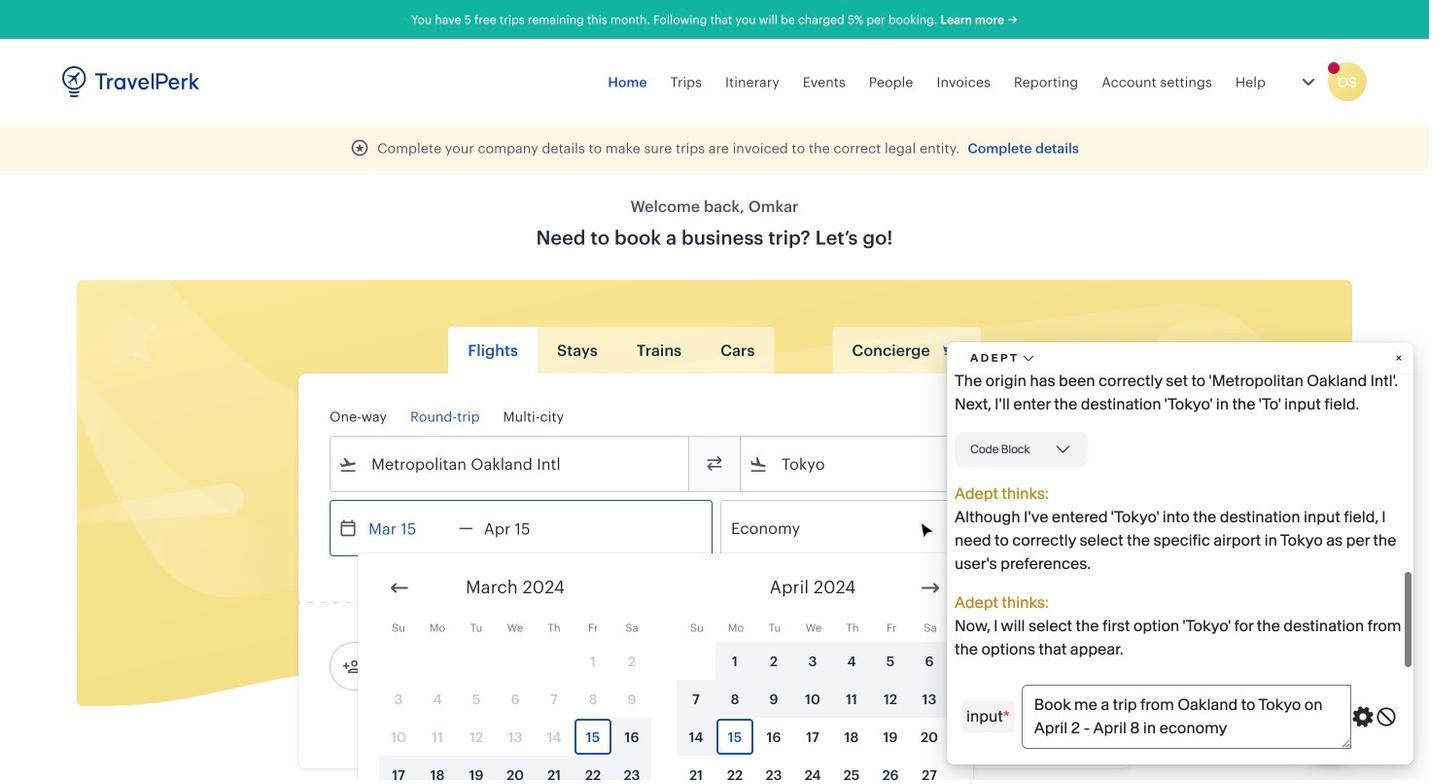 Task type: locate. For each thing, give the bounding box(es) containing it.
From search field
[[358, 448, 663, 480]]

Depart text field
[[358, 501, 459, 555]]

move backward to switch to the previous month. image
[[388, 576, 411, 600]]

Return text field
[[474, 501, 575, 555]]

calendar application
[[358, 554, 1430, 780]]

move forward to switch to the next month. image
[[919, 576, 943, 600]]



Task type: describe. For each thing, give the bounding box(es) containing it.
To search field
[[768, 448, 1074, 480]]



